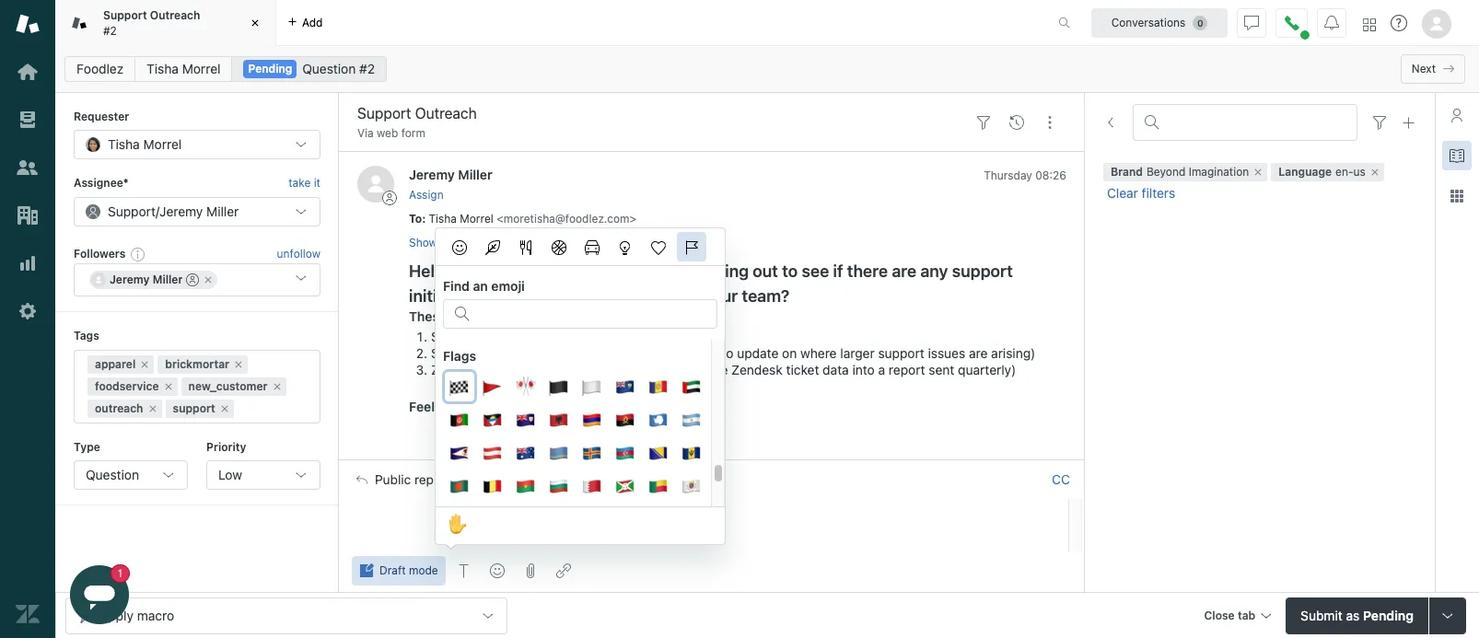 Task type: describe. For each thing, give the bounding box(es) containing it.
08:26
[[1036, 169, 1067, 183]]

imagination
[[1189, 165, 1249, 179]]

draft
[[379, 564, 406, 578]]

0 vertical spatial support
[[952, 262, 1013, 281]]

conversations
[[1111, 15, 1186, 29]]

conversations button
[[1092, 8, 1228, 37]]

unfollow button
[[277, 246, 321, 262]]

clear
[[1107, 185, 1138, 201]]

cc
[[1052, 472, 1070, 488]]

language en-us
[[1279, 165, 1366, 179]]

analysis
[[486, 362, 535, 378]]

tickets)
[[648, 329, 692, 345]]

there
[[847, 262, 888, 281]]

jeremy
[[409, 167, 455, 183]]

report
[[889, 362, 925, 378]]

(w/
[[522, 345, 540, 361]]

take
[[289, 176, 311, 190]]

forms
[[482, 329, 520, 345]]

see
[[802, 262, 829, 281]]

brand beyond imagination
[[1111, 165, 1249, 179]]

🇧🇱️
[[682, 473, 702, 500]]

like
[[521, 286, 548, 306]]

know
[[524, 399, 557, 415]]

to right team
[[722, 345, 734, 361]]

tisha inside tisha morrel link
[[147, 61, 179, 76]]

a
[[878, 362, 885, 378]]

pending inside pending link
[[248, 62, 292, 76]]

tisha,
[[453, 262, 499, 281]]

low
[[218, 467, 242, 483]]

form
[[401, 126, 426, 140]]

support inside support outreach #2
[[103, 8, 147, 22]]

data
[[823, 362, 849, 378]]

🇧🇮️
[[615, 473, 636, 500]]

emoji
[[491, 278, 525, 294]]

customers image
[[16, 156, 40, 180]]

assign
[[409, 188, 444, 201]]

next
[[1412, 62, 1436, 76]]

hello
[[409, 262, 449, 281]]

edit user image
[[610, 474, 623, 487]]

support outreach #2
[[103, 8, 200, 37]]

add link (cmd k) image
[[556, 564, 571, 578]]

🇦🇶️
[[648, 407, 669, 434]]

🏴️
[[549, 374, 569, 401]]

sent
[[929, 362, 955, 378]]

avatar image
[[357, 166, 394, 203]]

0 vertical spatial us
[[1354, 165, 1366, 179]]

get help image
[[1391, 15, 1407, 31]]

update
[[737, 345, 779, 361]]

🇦🇷️
[[682, 407, 702, 434]]

🇦🇿️
[[615, 440, 636, 467]]

leadership
[[543, 345, 609, 361]]

show less
[[409, 236, 461, 250]]

🇦🇬️
[[483, 407, 503, 434]]

less
[[440, 236, 461, 250]]

🇧🇪️
[[483, 473, 503, 500]]

🇧🇬️
[[549, 473, 569, 500]]

apps image
[[1450, 189, 1465, 204]]

1 vertical spatial tisha morrel
[[535, 473, 603, 487]]

show
[[409, 236, 437, 250]]

help
[[613, 262, 649, 281]]

🎌️
[[516, 374, 536, 401]]

🇦🇲️
[[582, 407, 602, 434]]

1 horizontal spatial beyond
[[1147, 165, 1186, 179]]

1 horizontal spatial morrel
[[460, 212, 494, 225]]

question button
[[74, 461, 188, 490]]

😁️
[[658, 399, 675, 415]]

submit
[[1301, 607, 1343, 623]]

you
[[594, 399, 616, 415]]

an
[[473, 278, 488, 294]]

:
[[422, 212, 426, 225]]

these
[[409, 309, 447, 324]]

2 horizontal spatial are
[[969, 345, 988, 361]]

1 zendesk from the left
[[431, 362, 482, 378]]

foodlez
[[76, 61, 124, 76]]

2 vertical spatial support
[[431, 345, 479, 361]]

standardize
[[575, 329, 644, 345]]

Thursday 08:26 text field
[[984, 169, 1067, 183]]

1 vertical spatial tisha
[[429, 212, 457, 225]]

thursday
[[984, 169, 1032, 183]]

🇦🇴️
[[615, 407, 636, 434]]

syncs
[[482, 345, 518, 361]]

next button
[[1401, 54, 1465, 84]]

foodlez link
[[64, 56, 136, 82]]

pending link
[[232, 56, 387, 82]]

0 horizontal spatial are
[[653, 262, 678, 281]]

assign button
[[409, 187, 444, 203]]

priority
[[206, 440, 246, 454]]

to left let
[[466, 399, 479, 415]]

admin image
[[16, 299, 40, 323]]

2 zendesk from the left
[[731, 362, 783, 378]]

🇧🇦️
[[648, 440, 669, 467]]

reaching
[[682, 262, 749, 281]]

morrel inside secondary 'element'
[[182, 61, 221, 76]]

language
[[1279, 165, 1332, 179]]

me
[[501, 399, 520, 415]]

free
[[438, 399, 463, 415]]

let
[[482, 399, 498, 415]]



Task type: locate. For each thing, give the bounding box(es) containing it.
pending down close image
[[248, 62, 292, 76]]

draft mode
[[379, 564, 438, 578]]

filters
[[1142, 185, 1175, 201]]

us left remove icon
[[1354, 165, 1366, 179]]

1 vertical spatial morrel
[[460, 212, 494, 225]]

for
[[552, 286, 573, 306]]

🚩️
[[483, 374, 503, 401]]

close image
[[246, 14, 264, 32]]

0 horizontal spatial us
[[577, 286, 596, 306]]

clear filters
[[1107, 185, 1175, 201]]

1 vertical spatial support
[[431, 329, 479, 345]]

mode
[[409, 564, 438, 578]]

1 vertical spatial to
[[487, 472, 501, 488]]

to for to : tisha morrel <moretisha@foodlez.com>
[[409, 212, 422, 225]]

you'd
[[474, 286, 517, 306]]

0 vertical spatial tisha
[[147, 61, 179, 76]]

zendesk up free
[[431, 362, 482, 378]]

beyond up the for
[[551, 262, 609, 281]]

question
[[86, 467, 139, 483]]

to up show
[[409, 212, 422, 225]]

morrel up less
[[460, 212, 494, 225]]

tisha morrel
[[147, 61, 221, 76], [535, 473, 603, 487]]

the down team
[[709, 362, 728, 378]]

tisha morrel down 🇦🇼️
[[535, 473, 603, 487]]

🏳️
[[582, 374, 602, 401]]

to right "out"
[[782, 262, 798, 281]]

🇦🇩️
[[648, 374, 669, 401]]

main element
[[0, 0, 55, 638]]

1 horizontal spatial to
[[487, 472, 501, 488]]

on
[[782, 345, 797, 361]]

are up with
[[653, 262, 678, 281]]

0 vertical spatial beyond
[[1147, 165, 1186, 179]]

clear filters link
[[1103, 185, 1179, 202]]

get started image
[[16, 60, 40, 84]]

🏁️
[[449, 374, 470, 401]]

via
[[357, 126, 374, 140]]

🇧🇯️
[[648, 473, 669, 500]]

tisha right moretisha@foodlez.com image
[[535, 473, 564, 487]]

1 vertical spatial pending
[[1363, 607, 1414, 623]]

ticket
[[786, 362, 819, 378]]

format text image
[[457, 564, 471, 578]]

us
[[1354, 165, 1366, 179], [577, 286, 596, 306]]

are up the quarterly)
[[969, 345, 988, 361]]

1 horizontal spatial can
[[615, 362, 637, 378]]

us right the for
[[577, 286, 596, 306]]

0 horizontal spatial tisha morrel
[[147, 61, 221, 76]]

summarize
[[640, 362, 705, 378]]

zendesk support image
[[16, 12, 40, 36]]

feel
[[409, 399, 435, 415]]

🇦🇸️
[[449, 440, 470, 467]]

submit as pending
[[1301, 607, 1414, 623]]

0 horizontal spatial tisha
[[147, 61, 179, 76]]

take it
[[289, 176, 321, 190]]

what
[[560, 399, 590, 415]]

zendesk image
[[16, 602, 40, 626]]

the right or
[[628, 345, 647, 361]]

0 horizontal spatial pending
[[248, 62, 292, 76]]

as
[[1346, 607, 1360, 623]]

out
[[753, 262, 778, 281]]

jeremy miller link
[[409, 167, 493, 183]]

tabs tab list
[[55, 0, 1039, 46]]

1 vertical spatial beyond
[[551, 262, 609, 281]]

🇦🇪️
[[682, 374, 702, 401]]

us inside hello tisha, we at beyond help are reaching out to see if there are any support initiates you'd like for us to begin with your team? these can be: support forms (to help standardize tickets) support syncs (w/ leadership or the entire team to update on where larger support issues are arising) zendesk analysis reports (we can summarize the zendesk ticket data into a report sent quarterly)
[[577, 286, 596, 306]]

add attachment image
[[523, 564, 538, 578]]

to down 🇦🇹️
[[487, 472, 501, 488]]

tisha morrel down outreach
[[147, 61, 221, 76]]

where
[[801, 345, 837, 361]]

are left any
[[892, 262, 917, 281]]

help
[[546, 329, 571, 345]]

1 vertical spatial can
[[615, 362, 637, 378]]

0 horizontal spatial the
[[628, 345, 647, 361]]

support up 🏁️
[[431, 345, 479, 361]]

via web form
[[357, 126, 426, 140]]

can down or
[[615, 362, 637, 378]]

or
[[613, 345, 625, 361]]

reports
[[538, 362, 585, 378]]

tisha right :
[[429, 212, 457, 225]]

back image
[[1103, 115, 1118, 130]]

1 vertical spatial us
[[577, 286, 596, 306]]

are
[[653, 262, 678, 281], [892, 262, 917, 281], [969, 345, 988, 361]]

events image
[[1010, 115, 1024, 130]]

remove image
[[1370, 167, 1381, 178]]

1 vertical spatial support
[[878, 345, 925, 361]]

pending right as
[[1363, 607, 1414, 623]]

(to
[[523, 329, 542, 345]]

0 horizontal spatial beyond
[[551, 262, 609, 281]]

0 horizontal spatial morrel
[[182, 61, 221, 76]]

tisha morrel inside secondary 'element'
[[147, 61, 221, 76]]

0 vertical spatial pending
[[248, 62, 292, 76]]

the
[[628, 345, 647, 361], [709, 362, 728, 378]]

1 horizontal spatial tisha morrel
[[535, 473, 603, 487]]

support up report
[[878, 345, 925, 361]]

1 horizontal spatial the
[[709, 362, 728, 378]]

zendesk down update
[[731, 362, 783, 378]]

2 vertical spatial morrel
[[567, 473, 603, 487]]

Find an emoji field
[[477, 300, 706, 324]]

🇧🇭️
[[582, 473, 602, 500]]

find
[[443, 278, 470, 294]]

1 horizontal spatial us
[[1354, 165, 1366, 179]]

flags
[[443, 348, 476, 364]]

support right any
[[952, 262, 1013, 281]]

tab containing support outreach
[[55, 0, 276, 46]]

think!
[[620, 399, 655, 415]]

1 horizontal spatial tisha
[[429, 212, 457, 225]]

1 horizontal spatial support
[[952, 262, 1013, 281]]

be:
[[476, 309, 496, 324]]

draft mode button
[[352, 556, 446, 586]]

1 horizontal spatial zendesk
[[731, 362, 783, 378]]

knowledge image
[[1450, 148, 1465, 163]]

find an emoji
[[443, 278, 525, 294]]

support up flags
[[431, 329, 479, 345]]

can left be:
[[450, 309, 473, 324]]

🇦🇪️ 🇦🇫️
[[449, 374, 702, 434]]

support up the #2 on the left top
[[103, 8, 147, 22]]

brand
[[1111, 165, 1143, 179]]

web
[[377, 126, 398, 140]]

1 vertical spatial the
[[709, 362, 728, 378]]

quarterly)
[[958, 362, 1016, 378]]

🇦🇹️
[[483, 440, 503, 467]]

morrel down outreach
[[182, 61, 221, 76]]

✋ button
[[443, 509, 473, 543]]

🇧🇩️
[[449, 473, 470, 500]]

2 vertical spatial tisha
[[535, 473, 564, 487]]

Subject field
[[354, 102, 963, 124]]

show less button
[[409, 235, 461, 251]]

insert emojis image
[[490, 564, 505, 578]]

0 horizontal spatial support
[[878, 345, 925, 361]]

0 vertical spatial can
[[450, 309, 473, 324]]

feel free to let me know what you think! 😁️
[[409, 399, 675, 415]]

0 vertical spatial morrel
[[182, 61, 221, 76]]

reporting image
[[16, 251, 40, 275]]

support
[[952, 262, 1013, 281], [878, 345, 925, 361]]

to for to
[[487, 472, 501, 488]]

🇧🇧️ 🇧🇩️
[[449, 440, 702, 500]]

1 horizontal spatial pending
[[1363, 607, 1414, 623]]

tisha down support outreach #2
[[147, 61, 179, 76]]

cc button
[[1052, 472, 1070, 489]]

0 vertical spatial the
[[628, 345, 647, 361]]

secondary element
[[55, 51, 1479, 88]]

if
[[833, 262, 843, 281]]

customer context image
[[1450, 108, 1465, 123]]

🇦🇺️
[[516, 440, 536, 467]]

🇧🇧️
[[682, 440, 702, 467]]

miller
[[458, 167, 493, 183]]

beyond inside hello tisha, we at beyond help are reaching out to see if there are any support initiates you'd like for us to begin with your team? these can be: support forms (to help standardize tickets) support syncs (w/ leadership or the entire team to update on where larger support issues are arising) zendesk analysis reports (we can summarize the zendesk ticket data into a report sent quarterly)
[[551, 262, 609, 281]]

tab
[[55, 0, 276, 46]]

0 vertical spatial to
[[409, 212, 422, 225]]

🇦🇼️
[[549, 440, 569, 467]]

0 horizontal spatial to
[[409, 212, 422, 225]]

Public reply composer Draft mode text field
[[348, 500, 1063, 538]]

views image
[[16, 108, 40, 132]]

at
[[532, 262, 547, 281]]

initiates
[[409, 286, 470, 306]]

remove image
[[1253, 167, 1264, 178]]

0 vertical spatial support
[[103, 8, 147, 22]]

organizations image
[[16, 204, 40, 228]]

zendesk
[[431, 362, 482, 378], [731, 362, 783, 378]]

🇦🇨️
[[615, 374, 636, 401]]

moretisha@foodlez.com image
[[517, 473, 531, 488]]

morrel down the 🇦🇽️
[[567, 473, 603, 487]]

hello tisha, we at beyond help are reaching out to see if there are any support initiates you'd like for us to begin with your team? these can be: support forms (to help standardize tickets) support syncs (w/ leadership or the entire team to update on where larger support issues are arising) zendesk analysis reports (we can summarize the zendesk ticket data into a report sent quarterly)
[[409, 262, 1036, 378]]

it
[[314, 176, 321, 190]]

team
[[688, 345, 718, 361]]

begin
[[619, 286, 663, 306]]

0 horizontal spatial can
[[450, 309, 473, 324]]

2 horizontal spatial morrel
[[567, 473, 603, 487]]

✋
[[448, 511, 468, 538]]

zendesk products image
[[1363, 18, 1376, 31]]

to left begin
[[600, 286, 615, 306]]

2 horizontal spatial tisha
[[535, 473, 564, 487]]

1 horizontal spatial are
[[892, 262, 917, 281]]

#2
[[103, 23, 117, 37]]

unfollow
[[277, 247, 321, 261]]

beyond up filters
[[1147, 165, 1186, 179]]

entire
[[651, 345, 685, 361]]

0 horizontal spatial zendesk
[[431, 362, 482, 378]]

0 vertical spatial tisha morrel
[[147, 61, 221, 76]]



Task type: vqa. For each thing, say whether or not it's contained in the screenshot.
🚩️
yes



